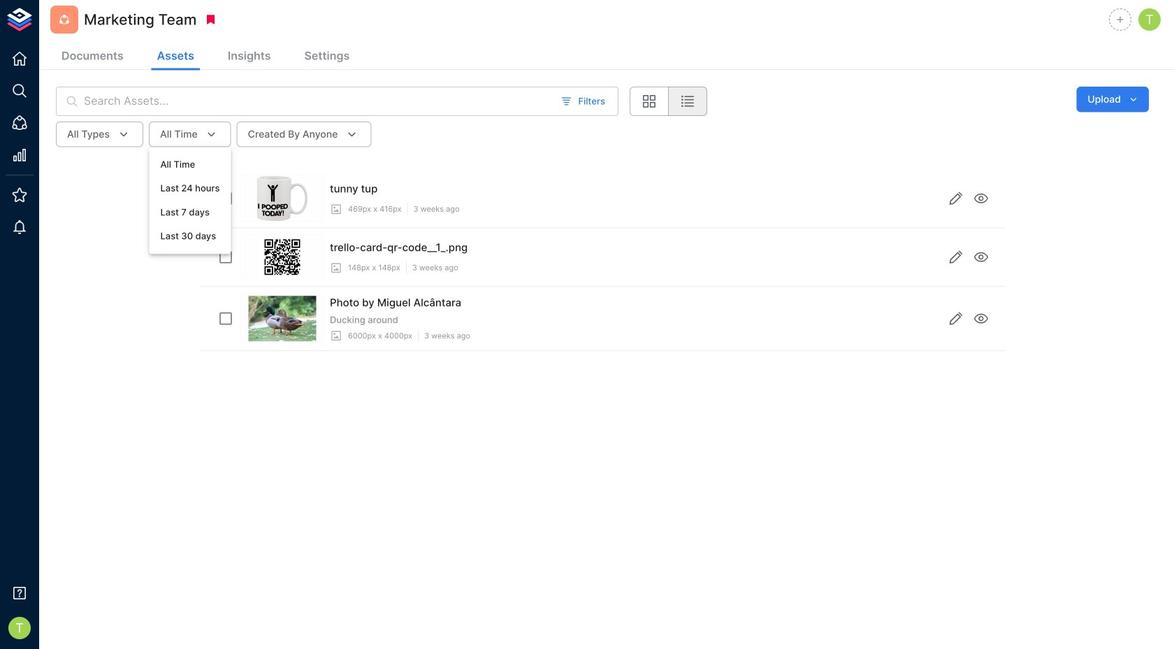 Task type: vqa. For each thing, say whether or not it's contained in the screenshot.
Remove Bookmark Icon
yes



Task type: locate. For each thing, give the bounding box(es) containing it.
remove bookmark image
[[204, 13, 217, 26]]

group
[[630, 87, 707, 116]]

photo by miguel alcântara image
[[248, 296, 316, 341]]

trello card qr code__1_.png image
[[260, 235, 305, 280]]



Task type: describe. For each thing, give the bounding box(es) containing it.
Search Assets... text field
[[84, 87, 553, 116]]

tunny tup image
[[257, 176, 308, 221]]



